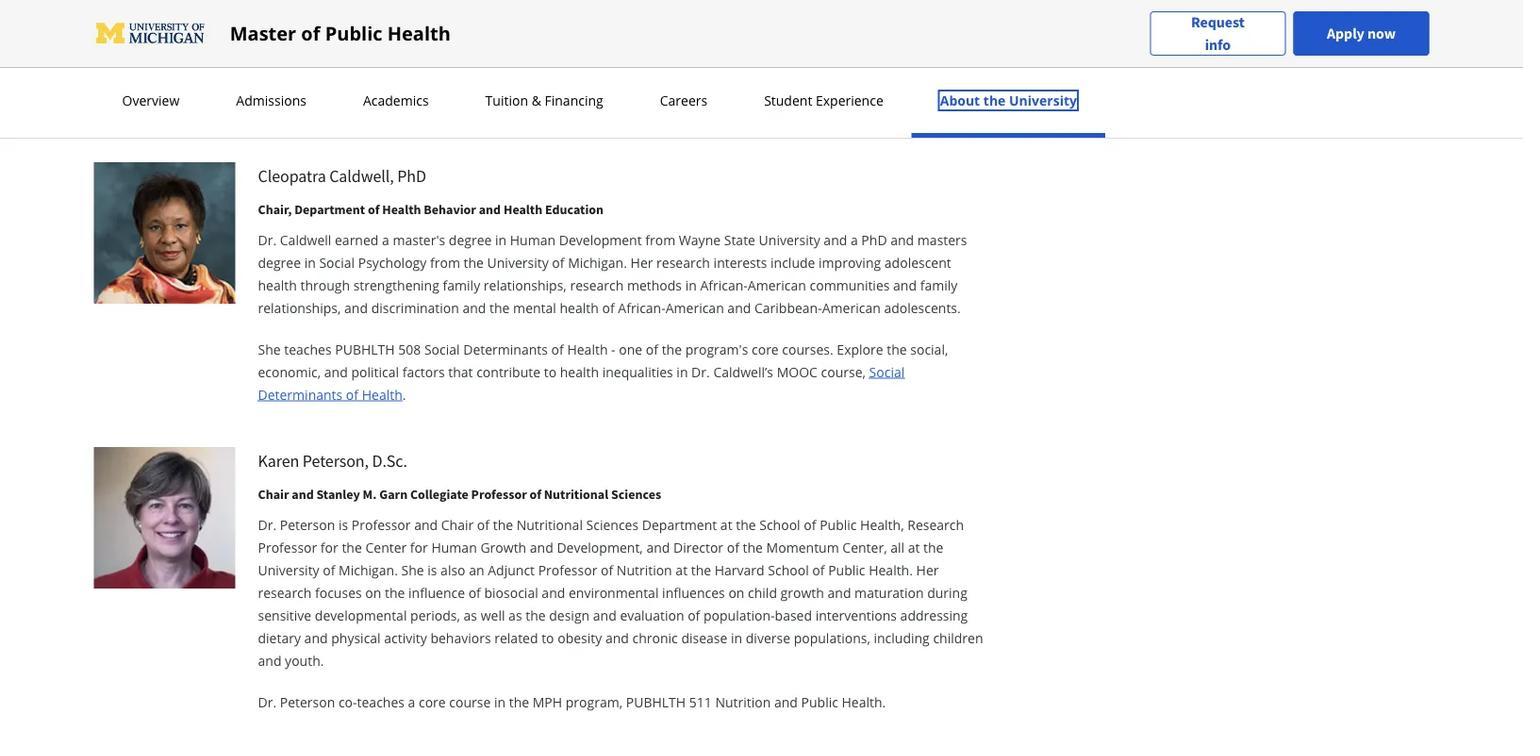 Task type: locate. For each thing, give the bounding box(es) containing it.
master
[[230, 20, 296, 46]]

university of michigan image
[[94, 18, 207, 49]]

she up economic,
[[258, 340, 281, 358]]

0 horizontal spatial she
[[258, 340, 281, 358]]

0 vertical spatial michigan.
[[568, 253, 627, 271]]

apply now button
[[1294, 11, 1430, 56]]

determinants up 'contribute'
[[463, 340, 548, 358]]

1 horizontal spatial mph
[[533, 693, 562, 711]]

1 horizontal spatial at
[[721, 516, 733, 534]]

1 vertical spatial is
[[339, 516, 348, 534]]

now
[[1368, 24, 1396, 43]]

1 horizontal spatial a
[[408, 693, 415, 711]]

human down "education"
[[510, 231, 556, 249]]

0 horizontal spatial michigan.
[[339, 561, 398, 579]]

of up she teaches pubhlth 508 social determinants of health - one of the program's core courses. explore the social, economic, and political factors that contribute to health inequalities in dr. caldwell's mooc course,
[[602, 299, 615, 317]]

populations,
[[794, 629, 871, 647]]

michigan. down center
[[339, 561, 398, 579]]

0 horizontal spatial african-
[[618, 299, 666, 317]]

1 vertical spatial determinants
[[258, 385, 343, 403]]

dr. inside dr. peterson is professor and chair of the nutritional sciences department at the school of public health, research professor for the center for human growth and development, and director of the momentum center, all at the university of michigan. she is also an adjunct professor of nutrition at the harvard school of public health. her research focuses on the influence of biosocial and environmental influences on child growth and maturation during sensitive developmental periods, as well as the design and evaluation of population-based interventions addressing dietary and physical activity behaviors related to obesity and chronic disease in diverse populations, including children and youth.
[[258, 516, 277, 534]]

0 vertical spatial core
[[427, 100, 454, 118]]

on up developmental
[[365, 584, 381, 601]]

in down the population-
[[731, 629, 743, 647]]

health inside she teaches pubhlth 508 social determinants of health - one of the program's core courses. explore the social, economic, and political factors that contribute to health inequalities in dr. caldwell's mooc course,
[[567, 340, 608, 358]]

in down "chair, department of health behavior and health education"
[[495, 231, 507, 249]]

harvard
[[715, 561, 765, 579]]

health.
[[869, 561, 913, 579], [842, 693, 886, 711]]

1 horizontal spatial during
[[928, 584, 968, 601]]

teach
[[258, 100, 292, 118]]

phd up "chair, department of health behavior and health education"
[[397, 166, 426, 187]]

1 horizontal spatial american
[[748, 276, 807, 294]]

2 vertical spatial research
[[258, 584, 312, 601]]

one inside she teaches pubhlth 508 social determinants of health - one of the program's core courses. explore the social, economic, and political factors that contribute to health inequalities in dr. caldwell's mooc course,
[[619, 340, 643, 358]]

michigan. down development
[[568, 253, 627, 271]]

experience
[[816, 92, 884, 109]]

2 horizontal spatial is
[[891, 78, 900, 96]]

0 vertical spatial nutrition
[[617, 561, 672, 579]]

0 vertical spatial degree
[[449, 231, 492, 249]]

a up psychology
[[382, 231, 389, 249]]

1 vertical spatial health
[[560, 299, 599, 317]]

chronic
[[633, 629, 678, 647]]

of up earned
[[368, 201, 380, 218]]

semester
[[709, 78, 766, 96]]

1 horizontal spatial on
[[729, 584, 745, 601]]

phd up the improving
[[862, 231, 887, 249]]

1 horizontal spatial one
[[619, 340, 643, 358]]

careers
[[660, 92, 708, 109]]

1 horizontal spatial african-
[[700, 276, 748, 294]]

at up director
[[721, 516, 733, 534]]

the
[[385, 78, 406, 96], [786, 78, 806, 96], [984, 92, 1006, 109], [338, 100, 358, 118], [464, 253, 484, 271], [490, 299, 510, 317], [662, 340, 682, 358], [887, 340, 907, 358], [493, 516, 513, 534], [736, 516, 756, 534], [342, 538, 362, 556], [743, 538, 763, 556], [924, 538, 944, 556], [691, 561, 711, 579], [385, 584, 405, 601], [526, 606, 546, 624], [509, 693, 529, 711]]

chair down karen
[[258, 486, 289, 503]]

1 vertical spatial nutrition
[[716, 693, 771, 711]]

a up the improving
[[851, 231, 858, 249]]

2 as from the left
[[509, 606, 522, 624]]

in down program's
[[677, 363, 688, 381]]

phd
[[397, 166, 426, 187], [862, 231, 887, 249]]

0 horizontal spatial pubhlth
[[335, 340, 395, 358]]

course
[[449, 693, 491, 711]]

during inside students enrolled in the online mph will meet dr. braun during their first semester of the program. he is excited to teach one of the program's core courses - biostat 501 introduction to biostatistics.
[[606, 78, 646, 96]]

in inside students enrolled in the online mph will meet dr. braun during their first semester of the program. he is excited to teach one of the program's core courses - biostat 501 introduction to biostatistics.
[[371, 78, 382, 96]]

determinants down economic,
[[258, 385, 343, 403]]

0 horizontal spatial nutrition
[[617, 561, 672, 579]]

0 vertical spatial peterson
[[280, 516, 335, 534]]

dr. inside she teaches pubhlth 508 social determinants of health - one of the program's core courses. explore the social, economic, and political factors that contribute to health inequalities in dr. caldwell's mooc course,
[[692, 363, 710, 381]]

in
[[371, 78, 382, 96], [495, 231, 507, 249], [304, 253, 316, 271], [686, 276, 697, 294], [677, 363, 688, 381], [731, 629, 743, 647], [494, 693, 506, 711]]

1 vertical spatial human
[[432, 538, 477, 556]]

0 horizontal spatial degree
[[258, 253, 301, 271]]

peterson left co-
[[280, 693, 335, 711]]

department down "cleopatra caldwell, phd" on the left
[[295, 201, 365, 218]]

course,
[[821, 363, 866, 381]]

sciences inside dr. peterson is professor and chair of the nutritional sciences department at the school of public health, research professor for the center for human growth and development, and director of the momentum center, all at the university of michigan. she is also an adjunct professor of nutrition at the harvard school of public health. her research focuses on the influence of biosocial and environmental influences on child growth and maturation during sensitive developmental periods, as well as the design and evaluation of population-based interventions addressing dietary and physical activity behaviors related to obesity and chronic disease in diverse populations, including children and youth.
[[586, 516, 639, 534]]

pubhlth
[[335, 340, 395, 358], [626, 693, 686, 711]]

in up program's
[[371, 78, 382, 96]]

0 vertical spatial during
[[606, 78, 646, 96]]

health for of
[[387, 20, 451, 46]]

health. up maturation
[[869, 561, 913, 579]]

1 vertical spatial research
[[570, 276, 624, 294]]

african- down 'methods'
[[618, 299, 666, 317]]

1 horizontal spatial -
[[611, 340, 616, 358]]

during
[[606, 78, 646, 96], [928, 584, 968, 601]]

research
[[908, 516, 964, 534]]

and left director
[[647, 538, 670, 556]]

1 horizontal spatial pubhlth
[[626, 693, 686, 711]]

0 horizontal spatial on
[[365, 584, 381, 601]]

1 vertical spatial degree
[[258, 253, 301, 271]]

1 horizontal spatial for
[[410, 538, 428, 556]]

0 horizontal spatial phd
[[397, 166, 426, 187]]

1 horizontal spatial phd
[[862, 231, 887, 249]]

1 peterson from the top
[[280, 516, 335, 534]]

.
[[403, 385, 406, 403]]

relationships,
[[484, 276, 567, 294], [258, 299, 341, 317]]

1 vertical spatial her
[[917, 561, 939, 579]]

and up adjunct
[[530, 538, 554, 556]]

teaches
[[284, 340, 332, 358], [357, 693, 405, 711]]

environmental
[[569, 584, 659, 601]]

health inside the social determinants of health
[[362, 385, 403, 403]]

0 vertical spatial she
[[258, 340, 281, 358]]

0 vertical spatial is
[[891, 78, 900, 96]]

2 vertical spatial health
[[560, 363, 599, 381]]

one inside students enrolled in the online mph will meet dr. braun during their first semester of the program. he is excited to teach one of the program's core courses - biostat 501 introduction to biostatistics.
[[295, 100, 319, 118]]

1 on from the left
[[365, 584, 381, 601]]

1 vertical spatial social
[[424, 340, 460, 358]]

0 vertical spatial research
[[657, 253, 710, 271]]

sciences for the
[[586, 516, 639, 534]]

health down political
[[362, 385, 403, 403]]

well
[[481, 606, 505, 624]]

chair down chair and stanley m. garn collegiate professor of nutritional sciences
[[441, 516, 474, 534]]

behavior
[[424, 201, 476, 218]]

biostat
[[517, 100, 570, 118]]

sciences
[[611, 486, 661, 503], [586, 516, 639, 534]]

2 horizontal spatial social
[[869, 363, 905, 381]]

courses.
[[782, 340, 834, 358]]

is right he
[[891, 78, 900, 96]]

caldwell's
[[714, 363, 774, 381]]

university inside dr. peterson is professor and chair of the nutritional sciences department at the school of public health, research professor for the center for human growth and development, and director of the momentum center, all at the university of michigan. she is also an adjunct professor of nutrition at the harvard school of public health. her research focuses on the influence of biosocial and environmental influences on child growth and maturation during sensitive developmental periods, as well as the design and evaluation of population-based interventions addressing dietary and physical activity behaviors related to obesity and chronic disease in diverse populations, including children and youth.
[[258, 561, 319, 579]]

caldwell
[[280, 231, 331, 249]]

peterson for is
[[280, 516, 335, 534]]

health
[[387, 20, 451, 46], [382, 201, 421, 218], [504, 201, 543, 218], [567, 340, 608, 358], [362, 385, 403, 403]]

in down caldwell
[[304, 253, 316, 271]]

1 vertical spatial during
[[928, 584, 968, 601]]

dietary
[[258, 629, 301, 647]]

0 vertical spatial sciences
[[611, 486, 661, 503]]

research down development
[[570, 276, 624, 294]]

1 horizontal spatial chair
[[441, 516, 474, 534]]

0 horizontal spatial her
[[631, 253, 653, 271]]

determinants inside the social determinants of health
[[258, 385, 343, 403]]

nutrition
[[617, 561, 672, 579], [716, 693, 771, 711]]

1 vertical spatial michigan.
[[339, 561, 398, 579]]

1 horizontal spatial social
[[424, 340, 460, 358]]

during up introduction
[[606, 78, 646, 96]]

0 horizontal spatial social
[[319, 253, 355, 271]]

0 horizontal spatial from
[[430, 253, 460, 271]]

health left through
[[258, 276, 297, 294]]

0 vertical spatial department
[[295, 201, 365, 218]]

first
[[682, 78, 706, 96]]

0 horizontal spatial family
[[443, 276, 480, 294]]

health inside she teaches pubhlth 508 social determinants of health - one of the program's core courses. explore the social, economic, and political factors that contribute to health inequalities in dr. caldwell's mooc course,
[[560, 363, 599, 381]]

2 family from the left
[[920, 276, 958, 294]]

master of public health
[[230, 20, 451, 46]]

2 horizontal spatial american
[[822, 299, 881, 317]]

she inside dr. peterson is professor and chair of the nutritional sciences department at the school of public health, research professor for the center for human growth and development, and director of the momentum center, all at the university of michigan. she is also an adjunct professor of nutrition at the harvard school of public health. her research focuses on the influence of biosocial and environmental influences on child growth and maturation during sensitive developmental periods, as well as the design and evaluation of population-based interventions addressing dietary and physical activity behaviors related to obesity and chronic disease in diverse populations, including children and youth.
[[401, 561, 424, 579]]

1 vertical spatial -
[[611, 340, 616, 358]]

1 vertical spatial she
[[401, 561, 424, 579]]

based
[[775, 606, 812, 624]]

0 vertical spatial her
[[631, 253, 653, 271]]

american down 'methods'
[[666, 299, 724, 317]]

department
[[295, 201, 365, 218], [642, 516, 717, 534]]

overview
[[122, 92, 180, 109]]

of inside the social determinants of health
[[346, 385, 359, 403]]

core left course
[[419, 693, 446, 711]]

0 vertical spatial relationships,
[[484, 276, 567, 294]]

is down stanley
[[339, 516, 348, 534]]

of right semester
[[770, 78, 782, 96]]

online
[[409, 78, 447, 96]]

dr. inside "dr. caldwell earned a master's degree in human development from wayne state university and a phd and masters degree in social psychology from the university of michigan. her research interests include improving adolescent health through strengthening family relationships, research methods in african-american communities and family relationships, and discrimination and the mental health of african-american and caribbean-american adolescents."
[[258, 231, 277, 249]]

1 vertical spatial nutritional
[[517, 516, 583, 534]]

nutritional for the
[[517, 516, 583, 534]]

-
[[509, 100, 513, 118], [611, 340, 616, 358]]

mental
[[513, 299, 556, 317]]

teaches inside she teaches pubhlth 508 social determinants of health - one of the program's core courses. explore the social, economic, and political factors that contribute to health inequalities in dr. caldwell's mooc course,
[[284, 340, 332, 358]]

in inside dr. peterson is professor and chair of the nutritional sciences department at the school of public health, research professor for the center for human growth and development, and director of the momentum center, all at the university of michigan. she is also an adjunct professor of nutrition at the harvard school of public health. her research focuses on the influence of biosocial and environmental influences on child growth and maturation during sensitive developmental periods, as well as the design and evaluation of population-based interventions addressing dietary and physical activity behaviors related to obesity and chronic disease in diverse populations, including children and youth.
[[731, 629, 743, 647]]

state
[[724, 231, 756, 249]]

1 horizontal spatial family
[[920, 276, 958, 294]]

peterson for co-
[[280, 693, 335, 711]]

relationships, up mental
[[484, 276, 567, 294]]

her inside "dr. caldwell earned a master's degree in human development from wayne state university and a phd and masters degree in social psychology from the university of michigan. her research interests include improving adolescent health through strengthening family relationships, research methods in african-american communities and family relationships, and discrimination and the mental health of african-american and caribbean-american adolescents."
[[631, 253, 653, 271]]

1 vertical spatial sciences
[[586, 516, 639, 534]]

for right center
[[410, 538, 428, 556]]

her inside dr. peterson is professor and chair of the nutritional sciences department at the school of public health, research professor for the center for human growth and development, and director of the momentum center, all at the university of michigan. she is also an adjunct professor of nutrition at the harvard school of public health. her research focuses on the influence of biosocial and environmental influences on child growth and maturation during sensitive developmental periods, as well as the design and evaluation of population-based interventions addressing dietary and physical activity behaviors related to obesity and chronic disease in diverse populations, including children and youth.
[[917, 561, 939, 579]]

determinants inside she teaches pubhlth 508 social determinants of health - one of the program's core courses. explore the social, economic, and political factors that contribute to health inequalities in dr. caldwell's mooc course,
[[463, 340, 548, 358]]

0 horizontal spatial department
[[295, 201, 365, 218]]

in right course
[[494, 693, 506, 711]]

1 vertical spatial peterson
[[280, 693, 335, 711]]

relationships, down through
[[258, 299, 341, 317]]

dr.
[[543, 78, 561, 96], [258, 231, 277, 249], [692, 363, 710, 381], [258, 516, 277, 534], [258, 693, 277, 711]]

- up inequalities
[[611, 340, 616, 358]]

students
[[258, 78, 313, 96]]

1 vertical spatial at
[[908, 538, 920, 556]]

dr. down karen
[[258, 516, 277, 534]]

student
[[764, 92, 813, 109]]

degree down behavior
[[449, 231, 492, 249]]

0 horizontal spatial determinants
[[258, 385, 343, 403]]

evaluation
[[620, 606, 684, 624]]

pubhlth up political
[[335, 340, 395, 358]]

at up "influences"
[[676, 561, 688, 579]]

and down adolescent
[[894, 276, 917, 294]]

of down political
[[346, 385, 359, 403]]

a left course
[[408, 693, 415, 711]]

- inside students enrolled in the online mph will meet dr. braun during their first semester of the program. he is excited to teach one of the program's core courses - biostat 501 introduction to biostatistics.
[[509, 100, 513, 118]]

a
[[382, 231, 389, 249], [851, 231, 858, 249], [408, 693, 415, 711]]

core inside she teaches pubhlth 508 social determinants of health - one of the program's core courses. explore the social, economic, and political factors that contribute to health inequalities in dr. caldwell's mooc course,
[[752, 340, 779, 358]]

pubhlth left 511
[[626, 693, 686, 711]]

economic,
[[258, 363, 321, 381]]

and inside she teaches pubhlth 508 social determinants of health - one of the program's core courses. explore the social, economic, and political factors that contribute to health inequalities in dr. caldwell's mooc course,
[[324, 363, 348, 381]]

0 horizontal spatial as
[[464, 606, 477, 624]]

from left wayne
[[646, 231, 676, 249]]

dr. peterson is professor and chair of the nutritional sciences department at the school of public health, research professor for the center for human growth and development, and director of the momentum center, all at the university of michigan. she is also an adjunct professor of nutrition at the harvard school of public health. her research focuses on the influence of biosocial and environmental influences on child growth and maturation during sensitive developmental periods, as well as the design and evaluation of population-based interventions addressing dietary and physical activity behaviors related to obesity and chronic disease in diverse populations, including children and youth.
[[258, 516, 984, 669]]

during inside dr. peterson is professor and chair of the nutritional sciences department at the school of public health, research professor for the center for human growth and development, and director of the momentum center, all at the university of michigan. she is also an adjunct professor of nutrition at the harvard school of public health. her research focuses on the influence of biosocial and environmental influences on child growth and maturation during sensitive developmental periods, as well as the design and evaluation of population-based interventions addressing dietary and physical activity behaviors related to obesity and chronic disease in diverse populations, including children and youth.
[[928, 584, 968, 601]]

adolescent
[[885, 253, 952, 271]]

of up momentum
[[804, 516, 817, 534]]

one down students
[[295, 100, 319, 118]]

core inside students enrolled in the online mph will meet dr. braun during their first semester of the program. he is excited to teach one of the program's core courses - biostat 501 introduction to biostatistics.
[[427, 100, 454, 118]]

karen peterson, d.sc. image
[[94, 447, 235, 589]]

cleopatra caldwell, phd image
[[94, 162, 235, 304]]

american up the 'caribbean-'
[[748, 276, 807, 294]]

social inside "dr. caldwell earned a master's degree in human development from wayne state university and a phd and masters degree in social psychology from the university of michigan. her research interests include improving adolescent health through strengthening family relationships, research methods in african-american communities and family relationships, and discrimination and the mental health of african-american and caribbean-american adolescents."
[[319, 253, 355, 271]]

dr. caldwell earned a master's degree in human development from wayne state university and a phd and masters degree in social psychology from the university of michigan. her research interests include improving adolescent health through strengthening family relationships, research methods in african-american communities and family relationships, and discrimination and the mental health of african-american and caribbean-american adolescents.
[[258, 231, 968, 317]]

is
[[891, 78, 900, 96], [339, 516, 348, 534], [428, 561, 437, 579]]

department up director
[[642, 516, 717, 534]]

health left "education"
[[504, 201, 543, 218]]

0 vertical spatial health
[[258, 276, 297, 294]]

1 horizontal spatial nutrition
[[716, 693, 771, 711]]

0 horizontal spatial at
[[676, 561, 688, 579]]

phd inside "dr. caldwell earned a master's degree in human development from wayne state university and a phd and masters degree in social psychology from the university of michigan. her research interests include improving adolescent health through strengthening family relationships, research methods in african-american communities and family relationships, and discrimination and the mental health of african-american and caribbean-american adolescents."
[[862, 231, 887, 249]]

and up adolescent
[[891, 231, 914, 249]]

admissions link
[[230, 92, 312, 109]]

0 vertical spatial mph
[[451, 78, 480, 96]]

enrolled
[[316, 78, 367, 96]]

2 peterson from the top
[[280, 693, 335, 711]]

as left well
[[464, 606, 477, 624]]

masters
[[918, 231, 968, 249]]

peterson inside dr. peterson is professor and chair of the nutritional sciences department at the school of public health, research professor for the center for human growth and development, and director of the momentum center, all at the university of michigan. she is also an adjunct professor of nutrition at the harvard school of public health. her research focuses on the influence of biosocial and environmental influences on child growth and maturation during sensitive developmental periods, as well as the design and evaluation of population-based interventions addressing dietary and physical activity behaviors related to obesity and chronic disease in diverse populations, including children and youth.
[[280, 516, 335, 534]]

michigan. inside dr. peterson is professor and chair of the nutritional sciences department at the school of public health, research professor for the center for human growth and development, and director of the momentum center, all at the university of michigan. she is also an adjunct professor of nutrition at the harvard school of public health. her research focuses on the influence of biosocial and environmental influences on child growth and maturation during sensitive developmental periods, as well as the design and evaluation of population-based interventions addressing dietary and physical activity behaviors related to obesity and chronic disease in diverse populations, including children and youth.
[[339, 561, 398, 579]]

and down through
[[344, 299, 368, 317]]

human
[[510, 231, 556, 249], [432, 538, 477, 556]]

adjunct
[[488, 561, 535, 579]]

0 vertical spatial social
[[319, 253, 355, 271]]

diverse
[[746, 629, 791, 647]]

to right 'contribute'
[[544, 363, 557, 381]]

peterson
[[280, 516, 335, 534], [280, 693, 335, 711]]

program.
[[809, 78, 867, 96]]

of up the social determinants of health
[[552, 340, 564, 358]]

include
[[771, 253, 816, 271]]

health up master's
[[382, 201, 421, 218]]

stanley
[[316, 486, 360, 503]]

as right well
[[509, 606, 522, 624]]

0 horizontal spatial -
[[509, 100, 513, 118]]

health
[[258, 276, 297, 294], [560, 299, 599, 317], [560, 363, 599, 381]]

is left also
[[428, 561, 437, 579]]

1 horizontal spatial her
[[917, 561, 939, 579]]

program,
[[566, 693, 623, 711]]

and down diverse
[[775, 693, 798, 711]]

determinants
[[463, 340, 548, 358], [258, 385, 343, 403]]

nutritional inside dr. peterson is professor and chair of the nutritional sciences department at the school of public health, research professor for the center for human growth and development, and director of the momentum center, all at the university of michigan. she is also an adjunct professor of nutrition at the harvard school of public health. her research focuses on the influence of biosocial and environmental influences on child growth and maturation during sensitive developmental periods, as well as the design and evaluation of population-based interventions addressing dietary and physical activity behaviors related to obesity and chronic disease in diverse populations, including children and youth.
[[517, 516, 583, 534]]

1 vertical spatial one
[[619, 340, 643, 358]]

family
[[443, 276, 480, 294], [920, 276, 958, 294]]

her up 'methods'
[[631, 253, 653, 271]]

one
[[295, 100, 319, 118], [619, 340, 643, 358]]

to down design
[[542, 629, 554, 647]]

caldwell,
[[329, 166, 394, 187]]

request info
[[1192, 13, 1245, 54]]

health. down populations,
[[842, 693, 886, 711]]

university up sensitive
[[258, 561, 319, 579]]

0 vertical spatial african-
[[700, 276, 748, 294]]

family up the discrimination
[[443, 276, 480, 294]]

social inside she teaches pubhlth 508 social determinants of health - one of the program's core courses. explore the social, economic, and political factors that contribute to health inequalities in dr. caldwell's mooc course,
[[424, 340, 460, 358]]

core
[[427, 100, 454, 118], [752, 340, 779, 358], [419, 693, 446, 711]]

to down first
[[679, 100, 692, 118]]

0 horizontal spatial relationships,
[[258, 299, 341, 317]]

as
[[464, 606, 477, 624], [509, 606, 522, 624]]

511
[[689, 693, 712, 711]]

tuition & financing
[[485, 92, 604, 109]]

for up focuses
[[321, 538, 338, 556]]

human up also
[[432, 538, 477, 556]]

school up momentum
[[760, 516, 801, 534]]

professor down development, at the bottom left
[[538, 561, 598, 579]]

health right mental
[[560, 299, 599, 317]]

0 vertical spatial pubhlth
[[335, 340, 395, 358]]

earned
[[335, 231, 379, 249]]

an
[[469, 561, 485, 579]]

1 vertical spatial department
[[642, 516, 717, 534]]

0 vertical spatial from
[[646, 231, 676, 249]]

financing
[[545, 92, 604, 109]]

human inside dr. peterson is professor and chair of the nutritional sciences department at the school of public health, research professor for the center for human growth and development, and director of the momentum center, all at the university of michigan. she is also an adjunct professor of nutrition at the harvard school of public health. her research focuses on the influence of biosocial and environmental influences on child growth and maturation during sensitive developmental periods, as well as the design and evaluation of population-based interventions addressing dietary and physical activity behaviors related to obesity and chronic disease in diverse populations, including children and youth.
[[432, 538, 477, 556]]

dr. down dietary
[[258, 693, 277, 711]]

1 horizontal spatial department
[[642, 516, 717, 534]]

on
[[365, 584, 381, 601], [729, 584, 745, 601]]

admissions
[[236, 92, 307, 109]]

and right 'obesity'
[[606, 629, 629, 647]]

dr. down program's
[[692, 363, 710, 381]]

to
[[951, 78, 964, 96], [679, 100, 692, 118], [544, 363, 557, 381], [542, 629, 554, 647]]

1 horizontal spatial human
[[510, 231, 556, 249]]

0 horizontal spatial during
[[606, 78, 646, 96]]

2 vertical spatial social
[[869, 363, 905, 381]]

and down interests
[[728, 299, 751, 317]]

garn
[[380, 486, 408, 503]]

health left inequalities
[[560, 363, 599, 381]]

0 horizontal spatial teaches
[[284, 340, 332, 358]]

research up sensitive
[[258, 584, 312, 601]]

1 horizontal spatial as
[[509, 606, 522, 624]]



Task type: vqa. For each thing, say whether or not it's contained in the screenshot.
LEARN
no



Task type: describe. For each thing, give the bounding box(es) containing it.
to right excited
[[951, 78, 964, 96]]

michigan. inside "dr. caldwell earned a master's degree in human development from wayne state university and a phd and masters degree in social psychology from the university of michigan. her research interests include improving adolescent health through strengthening family relationships, research methods in african-american communities and family relationships, and discrimination and the mental health of african-american and caribbean-american adolescents."
[[568, 253, 627, 271]]

university right about
[[1009, 92, 1077, 109]]

dr. inside students enrolled in the online mph will meet dr. braun during their first semester of the program. he is excited to teach one of the program's core courses - biostat 501 introduction to biostatistics.
[[543, 78, 561, 96]]

excited
[[904, 78, 948, 96]]

development,
[[557, 538, 643, 556]]

child
[[748, 584, 777, 601]]

including
[[874, 629, 930, 647]]

maturation
[[855, 584, 924, 601]]

interests
[[714, 253, 767, 271]]

academics
[[363, 92, 429, 109]]

0 horizontal spatial american
[[666, 299, 724, 317]]

apply
[[1327, 24, 1365, 43]]

she inside she teaches pubhlth 508 social determinants of health - one of the program's core courses. explore the social, economic, and political factors that contribute to health inequalities in dr. caldwell's mooc course,
[[258, 340, 281, 358]]

chair inside dr. peterson is professor and chair of the nutritional sciences department at the school of public health, research professor for the center for human growth and development, and director of the momentum center, all at the university of michigan. she is also an adjunct professor of nutrition at the harvard school of public health. her research focuses on the influence of biosocial and environmental influences on child growth and maturation during sensitive developmental periods, as well as the design and evaluation of population-based interventions addressing dietary and physical activity behaviors related to obesity and chronic disease in diverse populations, including children and youth.
[[441, 516, 474, 534]]

university up 'include'
[[759, 231, 821, 249]]

karen peterson, d.sc.
[[258, 450, 407, 472]]

contribute
[[477, 363, 541, 381]]

children
[[933, 629, 984, 647]]

2 horizontal spatial research
[[657, 253, 710, 271]]

0 horizontal spatial is
[[339, 516, 348, 534]]

public up center, in the right bottom of the page
[[820, 516, 857, 534]]

of up focuses
[[323, 561, 335, 579]]

1 horizontal spatial relationships,
[[484, 276, 567, 294]]

0 vertical spatial school
[[760, 516, 801, 534]]

strengthening
[[353, 276, 440, 294]]

of up harvard
[[727, 538, 740, 556]]

2 vertical spatial core
[[419, 693, 446, 711]]

introduction
[[599, 100, 675, 118]]

0 vertical spatial phd
[[397, 166, 426, 187]]

biosocial
[[484, 584, 538, 601]]

and right behavior
[[479, 201, 501, 218]]

and down dietary
[[258, 651, 282, 669]]

that
[[448, 363, 473, 381]]

1 vertical spatial relationships,
[[258, 299, 341, 317]]

2 on from the left
[[729, 584, 745, 601]]

behaviors
[[431, 629, 491, 647]]

1 vertical spatial from
[[430, 253, 460, 271]]

improving
[[819, 253, 881, 271]]

1 vertical spatial pubhlth
[[626, 693, 686, 711]]

of down momentum
[[813, 561, 825, 579]]

discrimination
[[371, 299, 459, 317]]

mph inside students enrolled in the online mph will meet dr. braun during their first semester of the program. he is excited to teach one of the program's core courses - biostat 501 introduction to biostatistics.
[[451, 78, 480, 96]]

of down enrolled
[[322, 100, 335, 118]]

influence
[[409, 584, 465, 601]]

1 vertical spatial health.
[[842, 693, 886, 711]]

biostatistics.
[[695, 100, 772, 118]]

dr. for human
[[258, 231, 277, 249]]

momentum
[[767, 538, 839, 556]]

0 vertical spatial chair
[[258, 486, 289, 503]]

request
[[1192, 13, 1245, 32]]

of down "influences"
[[688, 606, 700, 624]]

and up the improving
[[824, 231, 848, 249]]

1 vertical spatial teaches
[[357, 693, 405, 711]]

communities
[[810, 276, 890, 294]]

tuition
[[485, 92, 528, 109]]

peterson,
[[303, 450, 369, 472]]

2 for from the left
[[410, 538, 428, 556]]

in inside she teaches pubhlth 508 social determinants of health - one of the program's core courses. explore the social, economic, and political factors that contribute to health inequalities in dr. caldwell's mooc course,
[[677, 363, 688, 381]]

nutrition inside dr. peterson is professor and chair of the nutritional sciences department at the school of public health, research professor for the center for human growth and development, and director of the momentum center, all at the university of michigan. she is also an adjunct professor of nutrition at the harvard school of public health. her research focuses on the influence of biosocial and environmental influences on child growth and maturation during sensitive developmental periods, as well as the design and evaluation of population-based interventions addressing dietary and physical activity behaviors related to obesity and chronic disease in diverse populations, including children and youth.
[[617, 561, 672, 579]]

social determinants of health
[[258, 363, 905, 403]]

education
[[545, 201, 604, 218]]

501
[[573, 100, 596, 118]]

social,
[[911, 340, 949, 358]]

to inside she teaches pubhlth 508 social determinants of health - one of the program's core courses. explore the social, economic, and political factors that contribute to health inequalities in dr. caldwell's mooc course,
[[544, 363, 557, 381]]

professor up sensitive
[[258, 538, 317, 556]]

research inside dr. peterson is professor and chair of the nutritional sciences department at the school of public health, research professor for the center for human growth and development, and director of the momentum center, all at the university of michigan. she is also an adjunct professor of nutrition at the harvard school of public health. her research focuses on the influence of biosocial and environmental influences on child growth and maturation during sensitive developmental periods, as well as the design and evaluation of population-based interventions addressing dietary and physical activity behaviors related to obesity and chronic disease in diverse populations, including children and youth.
[[258, 584, 312, 601]]

and down environmental
[[593, 606, 617, 624]]

pubhlth inside she teaches pubhlth 508 social determinants of health - one of the program's core courses. explore the social, economic, and political factors that contribute to health inequalities in dr. caldwell's mooc course,
[[335, 340, 395, 358]]

student experience link
[[759, 92, 889, 109]]

chair and stanley m. garn collegiate professor of nutritional sciences
[[258, 486, 661, 503]]

adolescents.
[[884, 299, 961, 317]]

meet
[[508, 78, 539, 96]]

and up design
[[542, 584, 565, 601]]

of up inequalities
[[646, 340, 659, 358]]

health for department
[[382, 201, 421, 218]]

d.sc.
[[372, 450, 407, 472]]

disease
[[682, 629, 728, 647]]

0 vertical spatial at
[[721, 516, 733, 534]]

chair, department of health behavior and health education
[[258, 201, 604, 218]]

addressing
[[901, 606, 968, 624]]

political
[[351, 363, 399, 381]]

1 vertical spatial african-
[[618, 299, 666, 317]]

about the university
[[940, 92, 1077, 109]]

and left stanley
[[292, 486, 314, 503]]

1 family from the left
[[443, 276, 480, 294]]

center,
[[843, 538, 887, 556]]

she teaches pubhlth 508 social determinants of health - one of the program's core courses. explore the social, economic, and political factors that contribute to health inequalities in dr. caldwell's mooc course,
[[258, 340, 949, 381]]

cleopatra
[[258, 166, 326, 187]]

1 as from the left
[[464, 606, 477, 624]]

tuition & financing link
[[480, 92, 609, 109]]

courses
[[458, 100, 506, 118]]

info
[[1205, 35, 1231, 54]]

professor up center
[[352, 516, 411, 534]]

about
[[940, 92, 980, 109]]

and right the discrimination
[[463, 299, 486, 317]]

dr. peterson co-teaches a core course in the mph program, pubhlth 511 nutrition and public health.
[[258, 693, 886, 711]]

of right master
[[301, 20, 320, 46]]

0 horizontal spatial a
[[382, 231, 389, 249]]

in right 'methods'
[[686, 276, 697, 294]]

department inside dr. peterson is professor and chair of the nutritional sciences department at the school of public health, research professor for the center for human growth and development, and director of the momentum center, all at the university of michigan. she is also an adjunct professor of nutrition at the harvard school of public health. her research focuses on the influence of biosocial and environmental influences on child growth and maturation during sensitive developmental periods, as well as the design and evaluation of population-based interventions addressing dietary and physical activity behaviors related to obesity and chronic disease in diverse populations, including children and youth.
[[642, 516, 717, 534]]

interventions
[[816, 606, 897, 624]]

health for determinants
[[362, 385, 403, 403]]

university up mental
[[487, 253, 549, 271]]

1 horizontal spatial is
[[428, 561, 437, 579]]

about the university link
[[935, 92, 1083, 109]]

karen
[[258, 450, 299, 472]]

cleopatra caldwell, phd
[[258, 166, 426, 187]]

development
[[559, 231, 642, 249]]

of down 'an'
[[469, 584, 481, 601]]

factors
[[403, 363, 445, 381]]

health. inside dr. peterson is professor and chair of the nutritional sciences department at the school of public health, research professor for the center for human growth and development, and director of the momentum center, all at the university of michigan. she is also an adjunct professor of nutrition at the harvard school of public health. her research focuses on the influence of biosocial and environmental influences on child growth and maturation during sensitive developmental periods, as well as the design and evaluation of population-based interventions addressing dietary and physical activity behaviors related to obesity and chronic disease in diverse populations, including children and youth.
[[869, 561, 913, 579]]

professor up the growth
[[471, 486, 527, 503]]

explore
[[837, 340, 884, 358]]

sensitive
[[258, 606, 312, 624]]

all
[[891, 538, 905, 556]]

m.
[[363, 486, 377, 503]]

is inside students enrolled in the online mph will meet dr. braun during their first semester of the program. he is excited to teach one of the program's core courses - biostat 501 introduction to biostatistics.
[[891, 78, 900, 96]]

public down center, in the right bottom of the page
[[829, 561, 866, 579]]

co-
[[339, 693, 357, 711]]

and down 'collegiate'
[[414, 516, 438, 534]]

wayne
[[679, 231, 721, 249]]

of up adjunct
[[530, 486, 542, 503]]

sciences for of
[[611, 486, 661, 503]]

508
[[398, 340, 421, 358]]

dr. for in
[[258, 693, 277, 711]]

1 for from the left
[[321, 538, 338, 556]]

braun
[[565, 78, 602, 96]]

student experience
[[764, 92, 884, 109]]

and up 'youth.'
[[304, 629, 328, 647]]

to inside dr. peterson is professor and chair of the nutritional sciences department at the school of public health, research professor for the center for human growth and development, and director of the momentum center, all at the university of michigan. she is also an adjunct professor of nutrition at the harvard school of public health. her research focuses on the influence of biosocial and environmental influences on child growth and maturation during sensitive developmental periods, as well as the design and evaluation of population-based interventions addressing dietary and physical activity behaviors related to obesity and chronic disease in diverse populations, including children and youth.
[[542, 629, 554, 647]]

apply now
[[1327, 24, 1396, 43]]

physical
[[331, 629, 381, 647]]

request info button
[[1150, 11, 1286, 56]]

of down development
[[552, 253, 565, 271]]

developmental
[[315, 606, 407, 624]]

dr. for the
[[258, 516, 277, 534]]

nutritional for of
[[544, 486, 609, 503]]

2 horizontal spatial a
[[851, 231, 858, 249]]

1 horizontal spatial research
[[570, 276, 624, 294]]

and up the interventions
[[828, 584, 851, 601]]

overview link
[[117, 92, 185, 109]]

of up environmental
[[601, 561, 613, 579]]

chair,
[[258, 201, 292, 218]]

human inside "dr. caldwell earned a master's degree in human development from wayne state university and a phd and masters degree in social psychology from the university of michigan. her research interests include improving adolescent health through strengthening family relationships, research methods in african-american communities and family relationships, and discrimination and the mental health of african-american and caribbean-american adolescents."
[[510, 231, 556, 249]]

public down populations,
[[801, 693, 839, 711]]

1 vertical spatial school
[[768, 561, 809, 579]]

growth
[[481, 538, 527, 556]]

2 horizontal spatial at
[[908, 538, 920, 556]]

master's
[[393, 231, 445, 249]]

of up the growth
[[477, 516, 490, 534]]

inequalities
[[603, 363, 673, 381]]

program's
[[686, 340, 749, 358]]

social inside the social determinants of health
[[869, 363, 905, 381]]

- inside she teaches pubhlth 508 social determinants of health - one of the program's core courses. explore the social, economic, and political factors that contribute to health inequalities in dr. caldwell's mooc course,
[[611, 340, 616, 358]]

caribbean-
[[755, 299, 822, 317]]

public up enrolled
[[325, 20, 383, 46]]

collegiate
[[410, 486, 469, 503]]

careers link
[[654, 92, 713, 109]]



